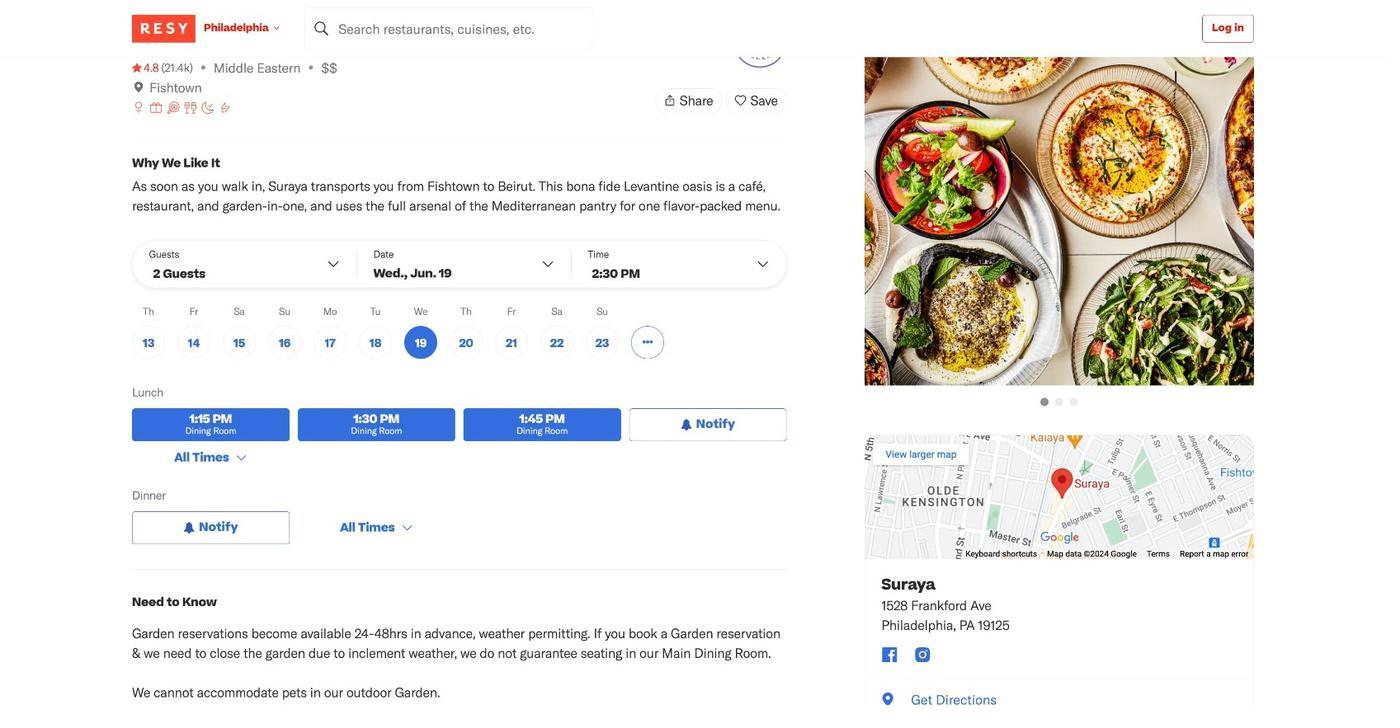 Task type: vqa. For each thing, say whether or not it's contained in the screenshot.
climbing ICON
no



Task type: locate. For each thing, give the bounding box(es) containing it.
None field
[[305, 8, 594, 49]]



Task type: describe. For each thing, give the bounding box(es) containing it.
4.8 out of 5 stars image
[[132, 59, 159, 76]]

Search restaurants, cuisines, etc. text field
[[305, 8, 594, 49]]



